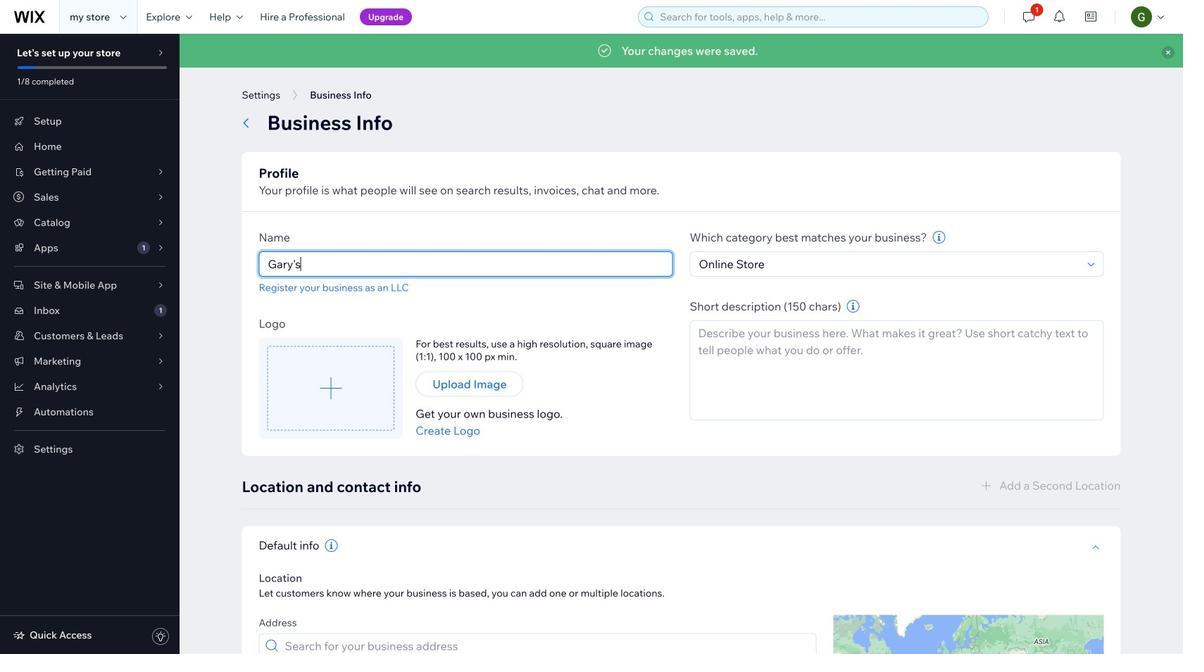 Task type: describe. For each thing, give the bounding box(es) containing it.
Search for tools, apps, help & more... field
[[656, 7, 984, 27]]

sidebar element
[[0, 34, 180, 654]]

Type your business name (e.g., Amy's Shoes) field
[[264, 252, 668, 276]]

map region
[[833, 615, 1104, 654]]

Describe your business here. What makes it great? Use short catchy text to tell people what you do or offer. text field
[[690, 320, 1104, 420]]



Task type: locate. For each thing, give the bounding box(es) containing it.
alert
[[180, 34, 1183, 68], [180, 34, 1183, 68]]

Search for your business address field
[[281, 634, 812, 654]]

Enter your business or website type field
[[695, 252, 1083, 276]]



Task type: vqa. For each thing, say whether or not it's contained in the screenshot.
Alert
yes



